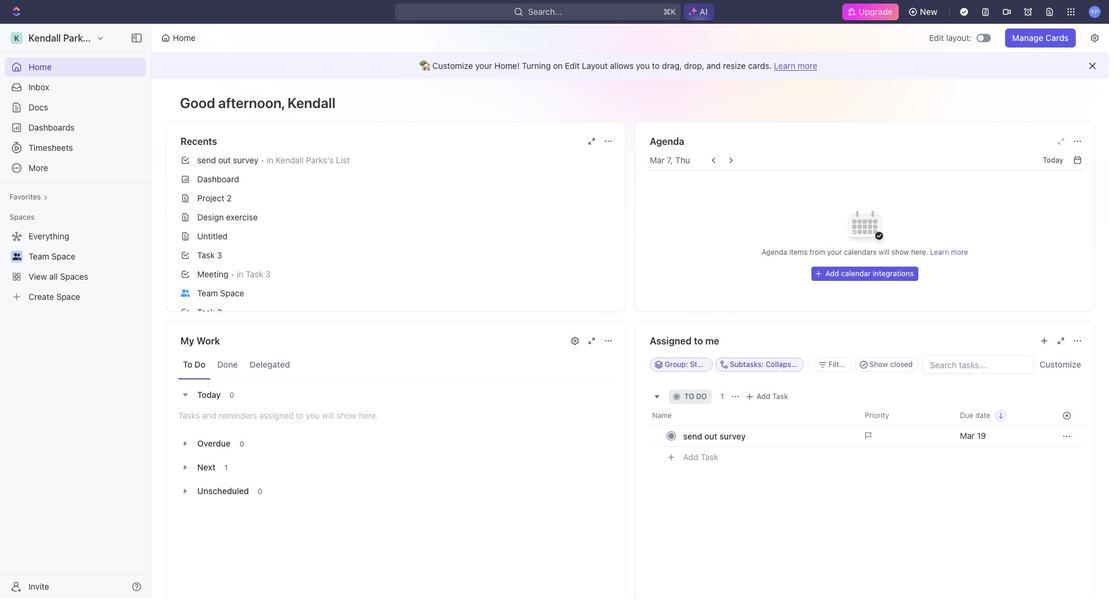 Task type: vqa. For each thing, say whether or not it's contained in the screenshot.
Team inside tree
yes



Task type: locate. For each thing, give the bounding box(es) containing it.
in right the meeting
[[237, 269, 244, 279]]

you right allows
[[636, 61, 650, 71]]

learn more link for 🏡 customize your home! turning on edit layout allows you to drag, drop, and resize cards.
[[774, 61, 818, 71]]

send down to do
[[683, 431, 703, 441]]

add task
[[757, 392, 788, 401], [683, 452, 719, 462]]

1 horizontal spatial send
[[683, 431, 703, 441]]

upgrade
[[859, 7, 893, 17]]

team space inside tree
[[29, 251, 75, 262]]

exercise
[[226, 212, 258, 222]]

send for send out survey
[[683, 431, 703, 441]]

0 vertical spatial add task
[[757, 392, 788, 401]]

task 3
[[197, 250, 222, 260], [197, 307, 222, 317]]

show closed
[[870, 360, 913, 369]]

everything
[[29, 231, 69, 241]]

add calendar integrations
[[826, 269, 914, 278]]

agenda for agenda items from your calendars will show here. learn more
[[762, 248, 788, 257]]

0 horizontal spatial team
[[29, 251, 49, 262]]

0 vertical spatial you
[[636, 61, 650, 71]]

edit left layout:
[[930, 33, 944, 43]]

add task down 'send out survey'
[[683, 452, 719, 462]]

1 vertical spatial home
[[29, 62, 52, 72]]

send down recents
[[197, 155, 216, 165]]

survey inside send out survey link
[[720, 431, 746, 441]]

1 vertical spatial you
[[306, 411, 320, 421]]

home inside home link
[[29, 62, 52, 72]]

1 horizontal spatial agenda
[[762, 248, 788, 257]]

0 horizontal spatial will
[[322, 411, 334, 421]]

add down 'send out survey'
[[683, 452, 699, 462]]

team space down everything
[[29, 251, 75, 262]]

0 horizontal spatial send
[[197, 155, 216, 165]]

0
[[230, 391, 234, 400], [240, 440, 244, 448], [258, 487, 263, 496]]

tree containing everything
[[5, 227, 146, 307]]

0 horizontal spatial 1
[[224, 463, 228, 472]]

0 vertical spatial learn
[[774, 61, 796, 71]]

untitled
[[197, 231, 228, 241]]

1 vertical spatial more
[[951, 248, 969, 257]]

1 vertical spatial task 3
[[197, 307, 222, 317]]

0 up reminders
[[230, 391, 234, 400]]

0 horizontal spatial customize
[[433, 61, 473, 71]]

your left home! at the left top of page
[[475, 61, 492, 71]]

add
[[826, 269, 840, 278], [757, 392, 771, 401], [683, 452, 699, 462]]

spaces up create space link
[[60, 272, 88, 282]]

add task up name dropdown button
[[757, 392, 788, 401]]

1 horizontal spatial will
[[879, 248, 890, 257]]

out down "do"
[[705, 431, 718, 441]]

here.
[[912, 248, 929, 257], [359, 411, 379, 421]]

spaces inside view all spaces link
[[60, 272, 88, 282]]

agenda for agenda
[[650, 136, 685, 147]]

tree
[[5, 227, 146, 307]]

0 horizontal spatial 0
[[230, 391, 234, 400]]

team up view
[[29, 251, 49, 262]]

0 vertical spatial today
[[1043, 156, 1064, 165]]

kendall parks's workspace, , element
[[11, 32, 23, 44]]

kp button
[[1086, 2, 1105, 21]]

out up dashboard
[[218, 155, 231, 165]]

1 horizontal spatial your
[[828, 248, 842, 257]]

all right view
[[49, 272, 58, 282]]

manage cards button
[[1006, 29, 1076, 48]]

1 vertical spatial team space link
[[176, 284, 620, 303]]

0 for unscheduled
[[258, 487, 263, 496]]

0 vertical spatial learn more link
[[774, 61, 818, 71]]

3 right the meeting
[[266, 269, 271, 279]]

group:
[[665, 360, 688, 369]]

agenda up mar 7, thu
[[650, 136, 685, 147]]

1 vertical spatial here.
[[359, 411, 379, 421]]

closed
[[891, 360, 913, 369]]

send
[[197, 155, 216, 165], [683, 431, 703, 441]]

1 vertical spatial customize
[[1040, 360, 1082, 370]]

add task button down 'send out survey'
[[678, 451, 723, 465]]

resize
[[723, 61, 746, 71]]

3 up work
[[217, 307, 222, 317]]

1 vertical spatial •
[[231, 270, 234, 279]]

1 vertical spatial add task button
[[678, 451, 723, 465]]

1 vertical spatial today
[[197, 390, 221, 400]]

spaces down favorites
[[10, 213, 35, 222]]

2 vertical spatial kendall
[[276, 155, 304, 165]]

1 right "do"
[[721, 392, 724, 401]]

2 vertical spatial add
[[683, 452, 699, 462]]

1 horizontal spatial you
[[636, 61, 650, 71]]

will right assigned
[[322, 411, 334, 421]]

thu
[[676, 155, 690, 165]]

0 horizontal spatial you
[[306, 411, 320, 421]]

items
[[790, 248, 808, 257]]

name button
[[650, 407, 858, 426]]

1 vertical spatial parks's
[[306, 155, 334, 165]]

0 right unscheduled
[[258, 487, 263, 496]]

team space
[[29, 251, 75, 262], [197, 288, 244, 298]]

to right assigned
[[296, 411, 304, 421]]

1 right next at left bottom
[[224, 463, 228, 472]]

calendars
[[844, 248, 877, 257]]

design exercise
[[197, 212, 258, 222]]

manage cards
[[1013, 33, 1069, 43]]

0 horizontal spatial your
[[475, 61, 492, 71]]

0 horizontal spatial edit
[[565, 61, 580, 71]]

team down the meeting
[[197, 288, 218, 298]]

0 for today
[[230, 391, 234, 400]]

1 horizontal spatial today
[[1043, 156, 1064, 165]]

🏡 customize your home! turning on edit layout allows you to drag, drop, and resize cards. learn more
[[420, 61, 818, 71]]

1 horizontal spatial and
[[707, 61, 721, 71]]

survey down name dropdown button
[[720, 431, 746, 441]]

0 horizontal spatial in
[[237, 269, 244, 279]]

0 vertical spatial customize
[[433, 61, 473, 71]]

in down good afternoon, kendall
[[267, 155, 274, 165]]

2 horizontal spatial add
[[826, 269, 840, 278]]

1 horizontal spatial show
[[892, 248, 910, 257]]

⌘k
[[663, 7, 676, 17]]

0 right overdue
[[240, 440, 244, 448]]

0 horizontal spatial add task
[[683, 452, 719, 462]]

design
[[197, 212, 224, 222]]

1 task 3 from the top
[[197, 250, 222, 260]]

0 for overdue
[[240, 440, 244, 448]]

reminders
[[219, 411, 257, 421]]

1 horizontal spatial in
[[267, 155, 274, 165]]

0 horizontal spatial more
[[798, 61, 818, 71]]

task 3 down untitled
[[197, 250, 222, 260]]

0 horizontal spatial •
[[231, 270, 234, 279]]

space down meeting • in task 3
[[220, 288, 244, 298]]

1 vertical spatial add
[[757, 392, 771, 401]]

1 horizontal spatial add task button
[[743, 390, 793, 404]]

1 vertical spatial in
[[237, 269, 244, 279]]

today button
[[1039, 153, 1069, 168]]

out
[[218, 155, 231, 165], [705, 431, 718, 441]]

add task button up name dropdown button
[[743, 390, 793, 404]]

1 vertical spatial agenda
[[762, 248, 788, 257]]

• down good afternoon, kendall
[[261, 155, 264, 165]]

7,
[[667, 155, 673, 165]]

agenda left items
[[762, 248, 788, 257]]

manage
[[1013, 33, 1044, 43]]

tab list
[[178, 351, 613, 380]]

2 horizontal spatial 0
[[258, 487, 263, 496]]

• right the meeting
[[231, 270, 234, 279]]

team space down the meeting
[[197, 288, 244, 298]]

add up name dropdown button
[[757, 392, 771, 401]]

2 task 3 from the top
[[197, 307, 222, 317]]

0 horizontal spatial today
[[197, 390, 221, 400]]

home
[[173, 33, 196, 43], [29, 62, 52, 72]]

will up integrations
[[879, 248, 890, 257]]

2 vertical spatial 0
[[258, 487, 263, 496]]

you inside alert
[[636, 61, 650, 71]]

name
[[653, 411, 672, 420]]

task 3 up work
[[197, 307, 222, 317]]

0 vertical spatial more
[[798, 61, 818, 71]]

my
[[181, 336, 194, 346]]

and right "drop,"
[[707, 61, 721, 71]]

inbox
[[29, 82, 49, 92]]

parks's
[[63, 33, 96, 43], [306, 155, 334, 165]]

0 horizontal spatial out
[[218, 155, 231, 165]]

1 horizontal spatial team
[[197, 288, 218, 298]]

0 horizontal spatial team space
[[29, 251, 75, 262]]

0 vertical spatial survey
[[233, 155, 258, 165]]

add left calendar
[[826, 269, 840, 278]]

ai
[[700, 7, 708, 17]]

meeting
[[197, 269, 228, 279]]

0 horizontal spatial learn more link
[[774, 61, 818, 71]]

1 vertical spatial add task
[[683, 452, 719, 462]]

0 vertical spatial out
[[218, 155, 231, 165]]

team space link down everything link
[[29, 247, 144, 266]]

agenda
[[650, 136, 685, 147], [762, 248, 788, 257]]

task
[[197, 250, 215, 260], [246, 269, 263, 279], [197, 307, 215, 317], [773, 392, 788, 401], [701, 452, 719, 462]]

edit right on
[[565, 61, 580, 71]]

home!
[[495, 61, 520, 71]]

cards.
[[748, 61, 772, 71]]

create
[[29, 292, 54, 302]]

dashboards
[[29, 122, 75, 133]]

•
[[261, 155, 264, 165], [231, 270, 234, 279]]

priority button
[[858, 407, 953, 426]]

3 up the meeting
[[217, 250, 222, 260]]

your right from
[[828, 248, 842, 257]]

to
[[183, 360, 192, 370]]

0 vertical spatial parks's
[[63, 33, 96, 43]]

1 horizontal spatial survey
[[720, 431, 746, 441]]

good afternoon, kendall
[[180, 94, 336, 111]]

view
[[29, 272, 47, 282]]

1 horizontal spatial team space
[[197, 288, 244, 298]]

task up work
[[197, 307, 215, 317]]

send for send out survey • in kendall parks's list
[[197, 155, 216, 165]]

today inside "button"
[[1043, 156, 1064, 165]]

you right assigned
[[306, 411, 320, 421]]

all inside tree
[[49, 272, 58, 282]]

0 vertical spatial 1
[[721, 392, 724, 401]]

team space link down untitled link
[[176, 284, 620, 303]]

parks's left list
[[306, 155, 334, 165]]

1 vertical spatial edit
[[565, 61, 580, 71]]

unscheduled
[[197, 486, 249, 496]]

1 vertical spatial send
[[683, 431, 703, 441]]

1 horizontal spatial more
[[951, 248, 969, 257]]

1 horizontal spatial all
[[798, 360, 806, 369]]

0 vertical spatial task 3 link
[[176, 246, 620, 265]]

alert
[[152, 53, 1110, 79]]

1 horizontal spatial parks's
[[306, 155, 334, 165]]

0 vertical spatial 0
[[230, 391, 234, 400]]

design exercise link
[[176, 208, 620, 227]]

spaces
[[10, 213, 35, 222], [60, 272, 88, 282]]

learn more link
[[774, 61, 818, 71], [931, 248, 969, 257]]

0 horizontal spatial show
[[337, 411, 357, 421]]

and right tasks
[[202, 411, 216, 421]]

1 vertical spatial 1
[[224, 463, 228, 472]]

0 vertical spatial task 3
[[197, 250, 222, 260]]

1 vertical spatial spaces
[[60, 272, 88, 282]]

mar
[[650, 155, 665, 165]]

you
[[636, 61, 650, 71], [306, 411, 320, 421]]

1 horizontal spatial edit
[[930, 33, 944, 43]]

to do
[[685, 392, 707, 401]]

drag,
[[662, 61, 682, 71]]

due
[[960, 411, 974, 420]]

3
[[217, 250, 222, 260], [266, 269, 271, 279], [217, 307, 222, 317]]

1 horizontal spatial home
[[173, 33, 196, 43]]

dashboard
[[197, 174, 239, 184]]

1 vertical spatial survey
[[720, 431, 746, 441]]

parks's up home link
[[63, 33, 96, 43]]

customize
[[433, 61, 473, 71], [1040, 360, 1082, 370]]

0 horizontal spatial and
[[202, 411, 216, 421]]

user group image
[[181, 289, 190, 297]]

0 vertical spatial all
[[49, 272, 58, 282]]

all right collapse
[[798, 360, 806, 369]]

survey
[[233, 155, 258, 165], [720, 431, 746, 441]]

team
[[29, 251, 49, 262], [197, 288, 218, 298]]

0 vertical spatial add
[[826, 269, 840, 278]]

0 vertical spatial show
[[892, 248, 910, 257]]

to left drag,
[[652, 61, 660, 71]]

to left "do"
[[685, 392, 695, 401]]

survey up dashboard
[[233, 155, 258, 165]]

1 vertical spatial and
[[202, 411, 216, 421]]

1 horizontal spatial out
[[705, 431, 718, 441]]

today
[[1043, 156, 1064, 165], [197, 390, 221, 400]]

tab list containing to do
[[178, 351, 613, 380]]

kendall
[[29, 33, 61, 43], [288, 94, 336, 111], [276, 155, 304, 165]]

2 task 3 link from the top
[[176, 303, 620, 322]]

0 horizontal spatial learn
[[774, 61, 796, 71]]

1 vertical spatial 0
[[240, 440, 244, 448]]

1 horizontal spatial learn
[[931, 248, 949, 257]]



Task type: describe. For each thing, give the bounding box(es) containing it.
add inside button
[[826, 269, 840, 278]]

1 vertical spatial show
[[337, 411, 357, 421]]

tree inside sidebar navigation
[[5, 227, 146, 307]]

turning
[[522, 61, 551, 71]]

add calendar integrations button
[[812, 267, 919, 281]]

cards
[[1046, 33, 1069, 43]]

0 horizontal spatial add task button
[[678, 451, 723, 465]]

1 vertical spatial team space
[[197, 288, 244, 298]]

user group image
[[12, 253, 21, 260]]

home link
[[5, 58, 146, 77]]

0 horizontal spatial team space link
[[29, 247, 144, 266]]

priority
[[865, 411, 890, 420]]

assigned
[[650, 336, 692, 346]]

dashboard link
[[176, 170, 620, 189]]

work
[[197, 336, 220, 346]]

afternoon,
[[218, 94, 285, 111]]

assigned to me
[[650, 336, 720, 346]]

good
[[180, 94, 215, 111]]

edit layout:
[[930, 33, 972, 43]]

do
[[195, 360, 206, 370]]

1 vertical spatial your
[[828, 248, 842, 257]]

status
[[690, 360, 713, 369]]

kp
[[1091, 8, 1099, 15]]

everything link
[[5, 227, 144, 246]]

my work
[[181, 336, 220, 346]]

0 vertical spatial 3
[[217, 250, 222, 260]]

favorites
[[10, 193, 41, 201]]

tasks
[[178, 411, 200, 421]]

2 vertical spatial 3
[[217, 307, 222, 317]]

new
[[920, 7, 938, 17]]

0 horizontal spatial here.
[[359, 411, 379, 421]]

list
[[336, 155, 350, 165]]

0 vertical spatial in
[[267, 155, 274, 165]]

1 vertical spatial will
[[322, 411, 334, 421]]

docs
[[29, 102, 48, 112]]

out for send out survey • in kendall parks's list
[[218, 155, 231, 165]]

survey for send out survey
[[720, 431, 746, 441]]

collapse
[[766, 360, 796, 369]]

workspace
[[98, 33, 147, 43]]

untitled link
[[176, 227, 620, 246]]

learn more link for agenda items from your calendars will show here.
[[931, 248, 969, 257]]

sidebar navigation
[[0, 24, 154, 598]]

recents
[[181, 136, 217, 147]]

to left the me
[[694, 336, 703, 346]]

agenda items from your calendars will show here. learn more
[[762, 248, 969, 257]]

timesheets
[[29, 143, 73, 153]]

project 2 link
[[176, 189, 620, 208]]

kendall inside sidebar navigation
[[29, 33, 61, 43]]

integrations
[[873, 269, 914, 278]]

group: status
[[665, 360, 713, 369]]

show
[[870, 360, 889, 369]]

invite
[[29, 582, 49, 592]]

1 vertical spatial kendall
[[288, 94, 336, 111]]

new button
[[904, 2, 945, 21]]

me
[[706, 336, 720, 346]]

next
[[197, 462, 216, 472]]

0 vertical spatial home
[[173, 33, 196, 43]]

to do
[[183, 360, 206, 370]]

task down 'send out survey'
[[701, 452, 719, 462]]

0 horizontal spatial add
[[683, 452, 699, 462]]

create space
[[29, 292, 80, 302]]

• inside meeting • in task 3
[[231, 270, 234, 279]]

parks's inside sidebar navigation
[[63, 33, 96, 43]]

• inside send out survey • in kendall parks's list
[[261, 155, 264, 165]]

date
[[976, 411, 991, 420]]

meeting • in task 3
[[197, 269, 271, 279]]

team inside sidebar navigation
[[29, 251, 49, 262]]

overdue
[[197, 438, 231, 448]]

allows
[[610, 61, 634, 71]]

send out survey
[[683, 431, 746, 441]]

done
[[217, 360, 238, 370]]

more
[[29, 163, 48, 173]]

search...
[[528, 7, 562, 17]]

view all spaces
[[29, 272, 88, 282]]

1 vertical spatial team
[[197, 288, 218, 298]]

kendall parks's workspace
[[29, 33, 147, 43]]

layout
[[582, 61, 608, 71]]

drop,
[[684, 61, 705, 71]]

space down view all spaces link
[[56, 292, 80, 302]]

more button
[[5, 159, 146, 178]]

assigned
[[259, 411, 294, 421]]

0 vertical spatial your
[[475, 61, 492, 71]]

task down collapse
[[773, 392, 788, 401]]

send out survey link
[[681, 428, 856, 445]]

out for send out survey
[[705, 431, 718, 441]]

0 vertical spatial edit
[[930, 33, 944, 43]]

due date
[[960, 411, 991, 420]]

1 horizontal spatial here.
[[912, 248, 929, 257]]

send out survey • in kendall parks's list
[[197, 155, 350, 165]]

inbox link
[[5, 78, 146, 97]]

tasks and reminders assigned to you will show here.
[[178, 411, 379, 421]]

task down untitled
[[197, 250, 215, 260]]

1 horizontal spatial team space link
[[176, 284, 620, 303]]

customize button
[[1037, 357, 1085, 373]]

show closed button
[[855, 358, 919, 372]]

subtasks:
[[730, 360, 764, 369]]

1 vertical spatial 3
[[266, 269, 271, 279]]

docs link
[[5, 98, 146, 117]]

1 task 3 link from the top
[[176, 246, 620, 265]]

space up view all spaces
[[51, 251, 75, 262]]

1 horizontal spatial 1
[[721, 392, 724, 401]]

1 vertical spatial learn
[[931, 248, 949, 257]]

due date button
[[953, 407, 1048, 426]]

do
[[697, 392, 707, 401]]

mar 7, thu
[[650, 155, 690, 165]]

alert containing 🏡 customize your home! turning on edit layout allows you to drag, drop, and resize cards.
[[152, 53, 1110, 79]]

customize inside button
[[1040, 360, 1082, 370]]

task right the meeting
[[246, 269, 263, 279]]

0 vertical spatial spaces
[[10, 213, 35, 222]]

timesheets link
[[5, 138, 146, 157]]

favorites button
[[5, 190, 53, 204]]

from
[[810, 248, 826, 257]]

Search tasks... text field
[[923, 356, 1034, 374]]

view all spaces link
[[5, 267, 144, 286]]

calendar
[[841, 269, 871, 278]]

k
[[14, 34, 19, 42]]

filters button
[[814, 358, 853, 372]]

survey for send out survey • in kendall parks's list
[[233, 155, 258, 165]]

project 2
[[197, 193, 232, 203]]



